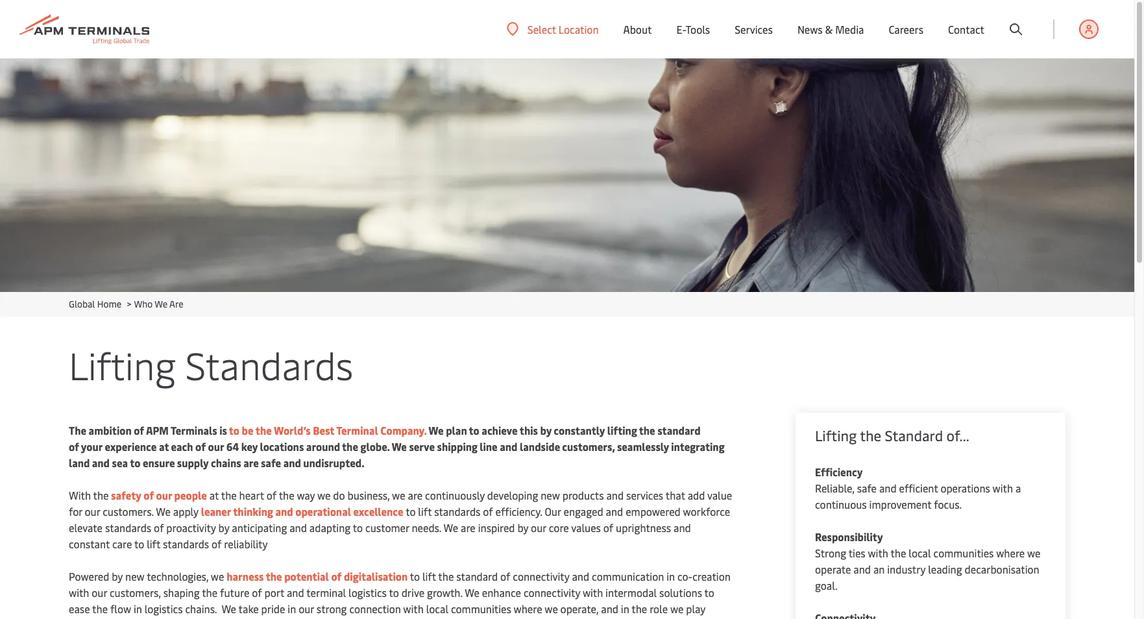 Task type: locate. For each thing, give the bounding box(es) containing it.
and up 'anticipating'
[[275, 504, 293, 519]]

and inside efficiency reliable, safe and efficient operations with a continuous improvement focus.
[[879, 481, 897, 495]]

tools
[[686, 22, 710, 36]]

news
[[798, 22, 823, 36]]

e-tools
[[677, 22, 710, 36]]

sea
[[112, 456, 128, 470]]

we right "growth."
[[465, 585, 480, 600]]

by constantly
[[540, 423, 605, 437]]

we up serve
[[429, 423, 444, 437]]

2 vertical spatial with
[[69, 585, 89, 600]]

safety of our people link
[[109, 488, 207, 502]]

local left living. at the bottom of the page
[[455, 618, 477, 619]]

our inside the to lift standards of efficiency. our engaged and empowered workforce elevate standards of proactivity by anticipating and adapting to customer needs. we are inspired by our core values of uprightness and constant care to lift standards of reliability
[[531, 521, 546, 535]]

our up global
[[299, 602, 314, 616]]

to lift
[[365, 618, 391, 619]]

leaner thinking and operational excellence link
[[199, 504, 403, 519]]

of up the enhance at left
[[500, 569, 510, 584]]

leading
[[928, 562, 962, 576]]

do
[[333, 488, 345, 502]]

ambition
[[89, 423, 132, 437]]

with inside efficiency reliable, safe and efficient operations with a continuous improvement focus.
[[993, 481, 1013, 495]]

shipping line
[[437, 439, 498, 454]]

0 horizontal spatial communities
[[451, 602, 511, 616]]

in up global
[[288, 602, 296, 616]]

industry
[[887, 562, 926, 576]]

ease the
[[69, 602, 108, 616]]

our down powered on the bottom
[[92, 585, 107, 600]]

of our
[[144, 488, 172, 502]]

and up improvement
[[879, 481, 897, 495]]

lifting standards
[[69, 339, 353, 390]]

add
[[688, 488, 705, 502]]

in down customers,
[[134, 602, 142, 616]]

the left future
[[202, 585, 218, 600]]

lift right care
[[147, 537, 160, 551]]

the right with
[[93, 488, 109, 502]]

0 vertical spatial lift
[[418, 504, 432, 519]]

with up an
[[868, 546, 888, 560]]

with left a
[[993, 481, 1013, 495]]

and inside at the heart of the way we do business, we are continuously developing new products and services that add value for our customers. we apply
[[607, 488, 624, 502]]

of up terminal logistics
[[331, 569, 342, 584]]

careers
[[889, 22, 924, 36]]

business, we
[[348, 488, 405, 502]]

our left core at the left of page
[[531, 521, 546, 535]]

news & media
[[798, 22, 864, 36]]

we right needs.
[[444, 521, 458, 535]]

0 horizontal spatial new
[[125, 569, 144, 584]]

lift inside to lift the standard of connectivity and communication in co-creation with our customers, shaping the future of port and terminal logistics to drive growth. we enhance connectivity with intermodal solutions to ease the flow in logistics chains.  we take pride in our strong connection with local communities where we operate, and in the role we play in connecting domestic production with the global marketplace to lift standards of local living.
[[422, 569, 436, 584]]

are inside at the heart of the way we do business, we are continuously developing new products and services that add value for our customers. we apply
[[408, 488, 423, 502]]

0 horizontal spatial where
[[514, 602, 542, 616]]

are
[[408, 488, 423, 502], [461, 521, 476, 535]]

of up the thinking at left
[[267, 488, 277, 502]]

to down creation
[[705, 585, 715, 600]]

and left an
[[854, 562, 871, 576]]

1 horizontal spatial standard
[[658, 423, 701, 437]]

we
[[1027, 546, 1041, 560], [670, 602, 684, 616]]

the left standard
[[860, 426, 882, 445]]

growth.
[[427, 585, 463, 600]]

safe
[[857, 481, 877, 495]]

are up needs.
[[408, 488, 423, 502]]

1 horizontal spatial new
[[541, 488, 560, 502]]

1 vertical spatial where
[[514, 602, 542, 616]]

the heart
[[221, 488, 264, 502]]

terminal
[[336, 423, 378, 437]]

improvement
[[869, 497, 932, 511]]

0 vertical spatial with
[[993, 481, 1013, 495]]

standard inside we plan to achieve this by constantly lifting the standard of your experience at each of our 64 key locations around the globe. we serve shipping line and landside customers, seamlessly integrating land and sea to ensure supply chains are safe and undisrupted.
[[658, 423, 701, 437]]

that
[[666, 488, 685, 502]]

with up ease the
[[69, 585, 89, 600]]

in connecting
[[69, 618, 131, 619]]

global home > who we are
[[69, 298, 183, 310]]

0 vertical spatial standard
[[658, 423, 701, 437]]

powered
[[69, 569, 109, 584]]

communities up living. at the bottom of the page
[[451, 602, 511, 616]]

1 vertical spatial standard
[[456, 569, 498, 584]]

for our
[[69, 504, 100, 519]]

port
[[264, 585, 284, 600]]

efficiency reliable, safe and efficient operations with a continuous improvement focus.
[[815, 465, 1021, 511]]

connectivity up we operate,
[[524, 585, 580, 600]]

to right sea
[[130, 456, 140, 470]]

our
[[208, 439, 224, 454], [531, 521, 546, 535], [92, 585, 107, 600], [299, 602, 314, 616]]

we inside responsibility strong ties with the local communities where we operate and an industry leading decarbonisation goal.
[[1027, 546, 1041, 560]]

leaner thinking and operational excellence
[[199, 504, 403, 519]]

of down terminals at the bottom
[[195, 439, 206, 454]]

and inside we plan to achieve this by constantly lifting the standard of your experience at each of our 64 key locations around the globe. we serve shipping line and landside customers, seamlessly integrating land and sea to ensure supply chains are safe and undisrupted.
[[500, 439, 518, 454]]

0 horizontal spatial standard
[[456, 569, 498, 584]]

to be the world's best terminal company. link
[[229, 423, 427, 437]]

to right is
[[229, 423, 240, 437]]

lifting
[[69, 339, 176, 390], [815, 426, 857, 445]]

by down efficiency.
[[518, 521, 528, 535]]

0 horizontal spatial are
[[408, 488, 423, 502]]

thinking
[[233, 504, 273, 519]]

chains
[[211, 456, 241, 470]]

0 vertical spatial communities
[[934, 546, 994, 560]]

and right engaged
[[606, 504, 623, 519]]

2 horizontal spatial by
[[518, 521, 528, 535]]

0 horizontal spatial with
[[69, 585, 89, 600]]

of down "growth."
[[442, 618, 452, 619]]

0 vertical spatial where
[[996, 546, 1025, 560]]

the left role
[[632, 602, 647, 616]]

lifting up efficiency
[[815, 426, 857, 445]]

0 vertical spatial lifting
[[69, 339, 176, 390]]

local inside responsibility strong ties with the local communities where we operate and an industry leading decarbonisation goal.
[[909, 546, 931, 560]]

and down 'with intermodal'
[[601, 602, 619, 616]]

constant
[[69, 537, 110, 551]]

lifting for lifting the standard of...
[[815, 426, 857, 445]]

responsibility
[[815, 530, 883, 544]]

lift up needs.
[[418, 504, 432, 519]]

0 horizontal spatial we
[[670, 602, 684, 616]]

lifting the standard of...
[[815, 426, 970, 445]]

at the heart of the way we do business, we are continuously developing new products and services that add value for our customers. we apply
[[69, 488, 732, 519]]

where up decarbonisation
[[996, 546, 1025, 560]]

lift for adapting
[[418, 504, 432, 519]]

apply
[[173, 504, 199, 519]]

we inside to lift the standard of connectivity and communication in co-creation with our customers, shaping the future of port and terminal logistics to drive growth. we enhance connectivity with intermodal solutions to ease the flow in logistics chains.  we take pride in our strong connection with local communities where we operate, and in the role we play in connecting domestic production with the global marketplace to lift standards of local living.
[[670, 602, 684, 616]]

1 horizontal spatial are
[[461, 521, 476, 535]]

standards down proactivity
[[163, 537, 209, 551]]

communities up the leading
[[934, 546, 994, 560]]

1 horizontal spatial local
[[455, 618, 477, 619]]

in down 'with intermodal'
[[621, 602, 629, 616]]

people
[[174, 488, 207, 502]]

of up the inspired
[[483, 504, 493, 519]]

standard right lifting the
[[658, 423, 701, 437]]

0 vertical spatial we
[[1027, 546, 1041, 560]]

0 vertical spatial new
[[541, 488, 560, 502]]

with
[[993, 481, 1013, 495], [868, 546, 888, 560], [69, 585, 89, 600]]

1 vertical spatial new
[[125, 569, 144, 584]]

connectivity up the enhance at left
[[513, 569, 570, 584]]

and down achieve
[[500, 439, 518, 454]]

we
[[155, 298, 168, 310], [429, 423, 444, 437], [156, 504, 171, 519], [444, 521, 458, 535], [465, 585, 480, 600], [222, 602, 236, 616]]

company.
[[381, 423, 427, 437]]

with inside responsibility strong ties with the local communities where we operate and an industry leading decarbonisation goal.
[[868, 546, 888, 560]]

goal.
[[815, 578, 838, 593]]

marketplace
[[305, 618, 363, 619]]

of inside we plan to achieve this by constantly lifting the standard of your experience at each of our 64 key locations around the globe. we serve shipping line and landside customers, seamlessly integrating land and sea to ensure supply chains are safe and undisrupted.
[[195, 439, 206, 454]]

around the
[[306, 439, 358, 454]]

the up industry
[[891, 546, 906, 560]]

are left the inspired
[[461, 521, 476, 535]]

flow
[[110, 602, 131, 616]]

1 horizontal spatial where
[[996, 546, 1025, 560]]

to inside we plan to achieve this by constantly lifting the standard of your experience at each of our 64 key locations around the globe. we serve shipping line and landside customers, seamlessly integrating land and sea to ensure supply chains are safe and undisrupted.
[[130, 456, 140, 470]]

about
[[623, 22, 652, 36]]

we up decarbonisation
[[1027, 546, 1041, 560]]

we down solutions
[[670, 602, 684, 616]]

2 horizontal spatial with
[[993, 481, 1013, 495]]

2 vertical spatial lift
[[422, 569, 436, 584]]

1 vertical spatial communities
[[451, 602, 511, 616]]

to up needs.
[[406, 504, 416, 519]]

1 horizontal spatial we
[[1027, 546, 1041, 560]]

standards down drive
[[394, 618, 440, 619]]

standards inside to lift the standard of connectivity and communication in co-creation with our customers, shaping the future of port and terminal logistics to drive growth. we enhance connectivity with intermodal solutions to ease the flow in logistics chains.  we take pride in our strong connection with local communities where we operate, and in the role we play in connecting domestic production with the global marketplace to lift standards of local living.
[[394, 618, 440, 619]]

by up customers,
[[112, 569, 123, 584]]

and down leaner thinking and operational excellence
[[290, 521, 307, 535]]

and down potential on the left of the page
[[287, 585, 304, 600]]

1 vertical spatial with
[[868, 546, 888, 560]]

standard up the enhance at left
[[456, 569, 498, 584]]

new inside at the heart of the way we do business, we are continuously developing new products and services that add value for our customers. we apply
[[541, 488, 560, 502]]

0 horizontal spatial lifting
[[69, 339, 176, 390]]

location
[[559, 22, 599, 36]]

of right values
[[604, 521, 613, 535]]

we down safety of our people link
[[156, 504, 171, 519]]

the up leaner thinking and operational excellence
[[279, 488, 294, 502]]

1 vertical spatial connectivity
[[524, 585, 580, 600]]

where inside responsibility strong ties with the local communities where we operate and an industry leading decarbonisation goal.
[[996, 546, 1025, 560]]

0 vertical spatial connectivity
[[513, 569, 570, 584]]

1 horizontal spatial with
[[868, 546, 888, 560]]

lifting for lifting standards
[[69, 339, 176, 390]]

achieve
[[482, 423, 518, 437]]

land and
[[69, 456, 110, 470]]

1 horizontal spatial lifting
[[815, 426, 857, 445]]

local down "growth."
[[426, 602, 449, 616]]

1 vertical spatial local
[[426, 602, 449, 616]]

1 vertical spatial we
[[670, 602, 684, 616]]

communication
[[592, 569, 664, 584]]

new
[[541, 488, 560, 502], [125, 569, 144, 584]]

1 vertical spatial are
[[461, 521, 476, 535]]

a
[[1016, 481, 1021, 495]]

drive
[[402, 585, 425, 600]]

lifting down global home > who we are
[[69, 339, 176, 390]]

1 horizontal spatial communities
[[934, 546, 994, 560]]

by down the leaner
[[218, 521, 229, 535]]

operations
[[941, 481, 990, 495]]

best
[[313, 423, 334, 437]]

where down the enhance at left
[[514, 602, 542, 616]]

standard
[[658, 423, 701, 437], [456, 569, 498, 584]]

at
[[210, 488, 219, 502]]

global
[[273, 618, 302, 619]]

2 horizontal spatial local
[[909, 546, 931, 560]]

1 vertical spatial lifting
[[815, 426, 857, 445]]

0 vertical spatial are
[[408, 488, 423, 502]]

operational
[[296, 504, 351, 519]]

and left "services" at right bottom
[[607, 488, 624, 502]]

of left reliability
[[212, 537, 222, 551]]

our left 64
[[208, 439, 224, 454]]

0 vertical spatial local
[[909, 546, 931, 560]]

lift up "growth."
[[422, 569, 436, 584]]

standard
[[885, 426, 943, 445]]

global home link
[[69, 298, 121, 310]]

new up customers,
[[125, 569, 144, 584]]

strong
[[815, 546, 846, 560]]

customers.
[[103, 504, 154, 519]]

1 horizontal spatial by
[[218, 521, 229, 535]]

new up our
[[541, 488, 560, 502]]

local up industry
[[909, 546, 931, 560]]

we inside we plan to achieve this by constantly lifting the standard of your experience at each of our 64 key locations around the globe. we serve shipping line and landside customers, seamlessly integrating land and sea to ensure supply chains are safe and undisrupted.
[[429, 423, 444, 437]]



Task type: describe. For each thing, give the bounding box(es) containing it.
we down future
[[222, 602, 236, 616]]

with intermodal
[[583, 585, 657, 600]]

1 vertical spatial lift
[[147, 537, 160, 551]]

0 horizontal spatial local
[[426, 602, 449, 616]]

of apm
[[134, 423, 169, 437]]

services
[[735, 22, 773, 36]]

communities inside to lift the standard of connectivity and communication in co-creation with our customers, shaping the future of port and terminal logistics to drive growth. we enhance connectivity with intermodal solutions to ease the flow in logistics chains.  we take pride in our strong connection with local communities where we operate, and in the role we play in connecting domestic production with the global marketplace to lift standards of local living.
[[451, 602, 511, 616]]

ensure supply
[[143, 456, 209, 470]]

continuous
[[815, 497, 867, 511]]

ties
[[849, 546, 866, 560]]

inspired
[[478, 521, 515, 535]]

with
[[69, 488, 91, 502]]

globe. we
[[361, 439, 407, 454]]

to lift standards of efficiency. our engaged and empowered workforce elevate standards of proactivity by anticipating and adapting to customer needs. we are inspired by our core values of uprightness and constant care to lift standards of reliability
[[69, 504, 730, 551]]

values
[[571, 521, 601, 535]]

to down excellence
[[353, 521, 363, 535]]

connection with
[[349, 602, 424, 616]]

needs.
[[412, 521, 441, 535]]

where inside to lift the standard of connectivity and communication in co-creation with our customers, shaping the future of port and terminal logistics to drive growth. we enhance connectivity with intermodal solutions to ease the flow in logistics chains.  we take pride in our strong connection with local communities where we operate, and in the role we play in connecting domestic production with the global marketplace to lift standards of local living.
[[514, 602, 542, 616]]

to up drive
[[410, 569, 420, 584]]

we inside at the heart of the way we do business, we are continuously developing new products and services that add value for our customers. we apply
[[156, 504, 171, 519]]

core
[[549, 521, 569, 535]]

lift for of
[[422, 569, 436, 584]]

select
[[528, 22, 556, 36]]

communities inside responsibility strong ties with the local communities where we operate and an industry leading decarbonisation goal.
[[934, 546, 994, 560]]

safety
[[111, 488, 141, 502]]

the ambition of apm terminals is to be the world's best terminal company.
[[69, 423, 427, 437]]

are inside the to lift standards of efficiency. our engaged and empowered workforce elevate standards of proactivity by anticipating and adapting to customer needs. we are inspired by our core values of uprightness and constant care to lift standards of reliability
[[461, 521, 476, 535]]

2 vertical spatial local
[[455, 618, 477, 619]]

we left the are
[[155, 298, 168, 310]]

our inside we plan to achieve this by constantly lifting the standard of your experience at each of our 64 key locations around the globe. we serve shipping line and landside customers, seamlessly integrating land and sea to ensure supply chains are safe and undisrupted.
[[208, 439, 224, 454]]

future
[[220, 585, 249, 600]]

to right care
[[134, 537, 144, 551]]

terminals
[[171, 423, 217, 437]]

terminal logistics
[[307, 585, 387, 600]]

responsibility strong ties with the local communities where we operate and an industry leading decarbonisation goal.
[[815, 530, 1041, 593]]

take
[[239, 602, 259, 616]]

standards down customers.
[[105, 521, 151, 535]]

workforce
[[683, 504, 730, 519]]

world's
[[274, 423, 311, 437]]

reliable,
[[815, 481, 855, 495]]

we operate,
[[545, 602, 599, 616]]

is
[[220, 423, 227, 437]]

efficient
[[899, 481, 938, 495]]

our
[[545, 504, 561, 519]]

customer
[[365, 521, 409, 535]]

of...
[[947, 426, 970, 445]]

elevate
[[69, 521, 103, 535]]

this
[[520, 423, 538, 437]]

of left proactivity
[[154, 521, 164, 535]]

standards down 'continuously'
[[434, 504, 481, 519]]

be
[[242, 423, 254, 437]]

of inside at the heart of the way we do business, we are continuously developing new products and services that add value for our customers. we apply
[[267, 488, 277, 502]]

role
[[650, 602, 668, 616]]

pride
[[261, 602, 285, 616]]

co-
[[678, 569, 693, 584]]

>
[[127, 298, 131, 310]]

the inside at the heart of the way we do business, we are continuously developing new products and services that add value for our customers. we apply
[[279, 488, 294, 502]]

excellence
[[353, 504, 403, 519]]

and up we operate,
[[572, 569, 589, 584]]

we inside the to lift standards of efficiency. our engaged and empowered workforce elevate standards of proactivity by anticipating and adapting to customer needs. we are inspired by our core values of uprightness and constant care to lift standards of reliability
[[444, 521, 458, 535]]

standard inside to lift the standard of connectivity and communication in co-creation with our customers, shaping the future of port and terminal logistics to drive growth. we enhance connectivity with intermodal solutions to ease the flow in logistics chains.  we take pride in our strong connection with local communities where we operate, and in the role we play in connecting domestic production with the global marketplace to lift standards of local living.
[[456, 569, 498, 584]]

empowered
[[626, 504, 681, 519]]

of your
[[69, 439, 102, 454]]

about button
[[623, 0, 652, 58]]

0 horizontal spatial by
[[112, 569, 123, 584]]

and down workforce
[[674, 521, 691, 535]]

standards
[[185, 339, 353, 390]]

the right be
[[256, 423, 272, 437]]

in left co-
[[667, 569, 675, 584]]

contact button
[[948, 0, 985, 58]]

careers button
[[889, 0, 924, 58]]

creation
[[693, 569, 731, 584]]

select location button
[[507, 22, 599, 36]]

efficiency
[[815, 465, 863, 479]]

the up "growth."
[[438, 569, 454, 584]]

harness the potential of digitalisation link
[[227, 569, 408, 584]]

with the
[[232, 618, 270, 619]]

64
[[226, 439, 239, 454]]

e-tools button
[[677, 0, 710, 58]]

domestic
[[134, 618, 176, 619]]

operate
[[815, 562, 851, 576]]

customers,
[[110, 585, 161, 600]]

are safe
[[243, 456, 281, 470]]

home
[[97, 298, 121, 310]]

focus.
[[934, 497, 962, 511]]

e-
[[677, 22, 686, 36]]

at each
[[159, 439, 193, 454]]

media
[[835, 22, 864, 36]]

and undisrupted.
[[283, 456, 364, 470]]

with inside to lift the standard of connectivity and communication in co-creation with our customers, shaping the future of port and terminal logistics to drive growth. we enhance connectivity with intermodal solutions to ease the flow in logistics chains.  we take pride in our strong connection with local communities where we operate, and in the role we play in connecting domestic production with the global marketplace to lift standards of local living.
[[69, 585, 89, 600]]

harness
[[227, 569, 264, 584]]

leaner
[[201, 504, 231, 519]]

the inside responsibility strong ties with the local communities where we operate and an industry leading decarbonisation goal.
[[891, 546, 906, 560]]

shaping
[[163, 585, 200, 600]]

news & media button
[[798, 0, 864, 58]]

are
[[169, 298, 183, 310]]

plan to
[[446, 423, 480, 437]]

potential
[[284, 569, 329, 584]]

to up connection with in the left bottom of the page
[[389, 585, 399, 600]]

solutions
[[660, 585, 702, 600]]

global
[[69, 298, 95, 310]]

to lift the standard of connectivity and communication in co-creation with our customers, shaping the future of port and terminal logistics to drive growth. we enhance connectivity with intermodal solutions to ease the flow in logistics chains.  we take pride in our strong connection with local communities where we operate, and in the role we play in connecting domestic production with the global marketplace to lift standards of local living.
[[69, 569, 731, 619]]

efficiency.
[[496, 504, 542, 519]]

way we
[[297, 488, 331, 502]]

who we are image
[[0, 58, 1135, 292]]

developing
[[487, 488, 538, 502]]

the
[[69, 423, 86, 437]]

the up port
[[266, 569, 282, 584]]

of left port
[[252, 585, 262, 600]]

an
[[874, 562, 885, 576]]

play
[[686, 602, 706, 616]]

reliability
[[224, 537, 268, 551]]

enhance
[[482, 585, 521, 600]]

and inside responsibility strong ties with the local communities where we operate and an industry leading decarbonisation goal.
[[854, 562, 871, 576]]



Task type: vqa. For each thing, say whether or not it's contained in the screenshot.
such at the bottom right
no



